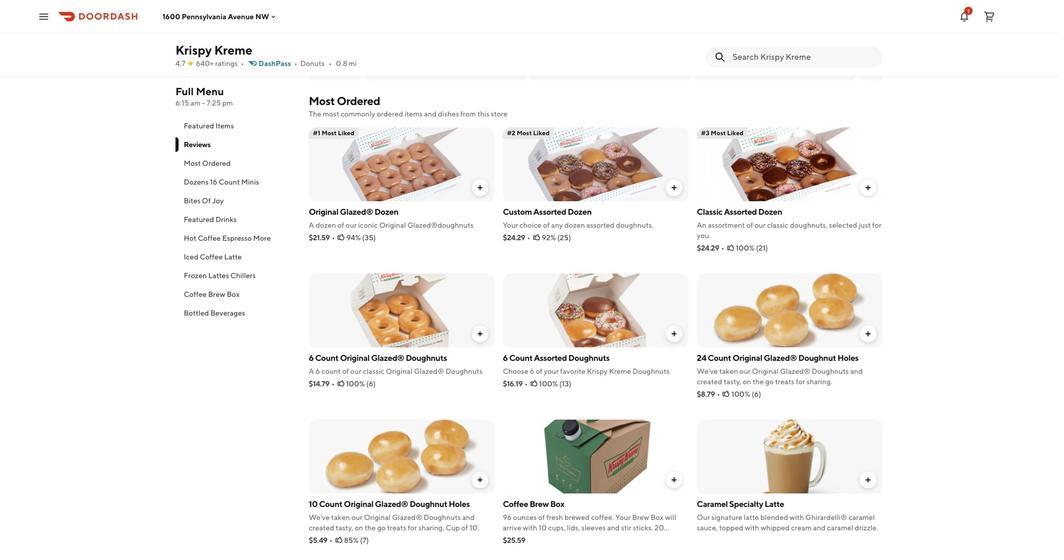 Task type: describe. For each thing, give the bounding box(es) containing it.
5
[[330, 56, 333, 64]]

add item to cart image for classic assorted dozen
[[864, 184, 872, 192]]

doughnut for 24 count original glazed® doughnut holes
[[799, 354, 836, 364]]

dozen for classic assorted dozen
[[759, 207, 783, 217]]

nw
[[255, 12, 269, 21]]

tasty, for 24
[[724, 378, 742, 386]]

on for 24
[[743, 378, 751, 386]]

ratings
[[215, 59, 238, 68]]

iconic
[[358, 221, 378, 230]]

ghirardelli® inside caramel specialty latte our signature latte blended with ghirardelli® caramel sauce, topped with whipped cream and caramel drizzle.
[[806, 514, 847, 522]]

100% (6) for 24
[[732, 391, 761, 399]]

brewed
[[565, 514, 590, 522]]

and inside 24 count original glazed® doughnut holes we've taken our original glazed® doughnuts and created tasty, on the go treats for sharing.
[[851, 368, 863, 376]]

we've for 10
[[309, 514, 330, 522]]

featured for featured drinks
[[184, 216, 214, 224]]

for for 24 count original glazed® doughnut holes
[[796, 378, 805, 386]]

6 count original glazed® doughnuts image
[[309, 274, 495, 348]]

10 inside 10 count original glazed® doughnut holes we've taken our original glazed® doughnuts and created tasty, on the go treats for sharing. cup of 10.
[[309, 500, 318, 510]]

1600 pennsylvania avenue nw button
[[163, 12, 278, 21]]

doughnuts.
[[616, 221, 654, 230]]

custom
[[503, 207, 532, 217]]

bottled
[[184, 309, 209, 318]]

1
[[968, 8, 970, 14]]

classic
[[697, 207, 723, 217]]

6:15
[[176, 99, 189, 107]]

on for 10
[[355, 525, 363, 533]]

coffee brew box button
[[176, 285, 296, 304]]

with inside coffee brew box 96 ounces of fresh brewed coffee. your brew box will arrive with 10 cups, lids, sleeves and stir sticks. 20 creamers and sugars and 10 splenda® sweeteners.
[[523, 525, 537, 533]]

add item to cart image for 6 count original glazed® doughnuts
[[476, 330, 484, 339]]

minis
[[241, 178, 259, 186]]

assorted for custom
[[534, 207, 566, 217]]

sharing. for 24 count original glazed® doughnut holes
[[807, 378, 833, 386]]

$14.79
[[309, 380, 330, 389]]

count for 6 count original glazed® doughnuts
[[315, 354, 339, 364]]

am
[[191, 99, 201, 107]]

1 horizontal spatial 4.7
[[328, 24, 342, 36]]

sweeteners.
[[630, 535, 669, 543]]

store
[[491, 110, 508, 118]]

1600
[[163, 12, 180, 21]]

2 order from the left
[[803, 33, 820, 41]]

$5.49 •
[[309, 537, 333, 545]]

the for 10
[[365, 525, 376, 533]]

whipped
[[761, 525, 790, 533]]

1600 pennsylvania avenue nw
[[163, 12, 269, 21]]

count inside button
[[219, 178, 240, 186]]

bites of joy
[[184, 197, 224, 205]]

100% for doughnuts
[[346, 380, 365, 389]]

coffee brew box image
[[503, 420, 689, 494]]

(6) for doughnut
[[752, 391, 761, 399]]

94%
[[346, 234, 361, 242]]

kreme inside 6 count assorted doughnuts choose 6 of your favorite krispy kreme doughnuts
[[609, 368, 631, 376]]

2 11/19/23 • doordash order from the left
[[745, 33, 820, 41]]

7:25
[[207, 99, 221, 107]]

just
[[859, 221, 871, 230]]

created for 24
[[697, 378, 723, 386]]

100% (6) for 6
[[346, 380, 376, 389]]

taken for 24
[[720, 368, 738, 376]]

$5.49
[[309, 537, 328, 545]]

add item to cart image for original glazed® dozen
[[476, 184, 484, 192]]

a inside original glazed® dozen a dozen of our iconic original glazed®doughnuts
[[309, 221, 314, 230]]

go for 24
[[766, 378, 774, 386]]

coffee brew box
[[184, 291, 240, 299]]

our inside 10 count original glazed® doughnut holes we've taken our original glazed® doughnuts and created tasty, on the go treats for sharing. cup of 10.
[[352, 514, 363, 522]]

box for coffee brew box
[[227, 291, 240, 299]]

$24.29 • for classic
[[697, 244, 725, 253]]

3 doordash from the left
[[774, 33, 802, 41]]

joy
[[212, 197, 224, 205]]

dozens 16 count minis
[[184, 178, 259, 186]]

ordered for most ordered the most commonly ordered items and dishes from this store
[[337, 94, 380, 108]]

caramel specialty latte image
[[697, 420, 883, 494]]

$16.19 •
[[503, 380, 528, 389]]

1 vertical spatial 4.7
[[176, 59, 185, 68]]

choice
[[520, 221, 542, 230]]

signature
[[712, 514, 743, 522]]

1 vertical spatial 10
[[539, 525, 547, 533]]

ghirardelli® hot chocolate button
[[879, 44, 967, 54]]

selected
[[829, 221, 858, 230]]

2 horizontal spatial 10
[[585, 535, 593, 543]]

Item Search search field
[[733, 52, 875, 63]]

add item to cart image for 10 count original glazed® doughnut holes
[[476, 477, 484, 485]]

beverages
[[211, 309, 245, 318]]

of inside 6 count assorted doughnuts choose 6 of your favorite krispy kreme doughnuts
[[536, 368, 543, 376]]

splenda®
[[595, 535, 629, 543]]

10 count original glazed® doughnut holes we've taken our original glazed® doughnuts and created tasty, on the go treats for sharing. cup of 10.
[[309, 500, 479, 533]]

of 5 stars
[[323, 56, 347, 64]]

(21)
[[756, 244, 768, 253]]

most inside 'most ordered the most commonly ordered items and dishes from this store'
[[309, 94, 335, 108]]

topped
[[719, 525, 744, 533]]

caramel
[[697, 500, 728, 510]]

of left 5
[[323, 56, 329, 64]]

iced coffee latte
[[184, 253, 242, 261]]

of inside original glazed® dozen a dozen of our iconic original glazed®doughnuts
[[338, 221, 344, 230]]

count for 6 count assorted doughnuts
[[509, 354, 533, 364]]

#1 most liked
[[313, 129, 355, 137]]

custom assorted dozen image
[[503, 128, 689, 202]]

krispy inside 6 count assorted doughnuts choose 6 of your favorite krispy kreme doughnuts
[[587, 368, 608, 376]]

brew for coffee brew box 96 ounces of fresh brewed coffee. your brew box will arrive with 10 cups, lids, sleeves and stir sticks. 20 creamers and sugars and 10 splenda® sweeteners.
[[530, 500, 549, 510]]

85% (7)
[[344, 537, 369, 545]]

created for 10
[[309, 525, 334, 533]]

1 horizontal spatial with
[[745, 525, 759, 533]]

doughnuts inside 24 count original glazed® doughnut holes we've taken our original glazed® doughnuts and created tasty, on the go treats for sharing.
[[812, 368, 849, 376]]

go for 10
[[377, 525, 386, 533]]

#1
[[313, 129, 320, 137]]

assortment
[[708, 221, 745, 230]]

most
[[323, 110, 339, 118]]

$24.29 for classic
[[697, 244, 719, 253]]

sugars
[[549, 535, 570, 543]]

dashpass •
[[259, 59, 297, 68]]

our
[[697, 514, 710, 522]]

items
[[405, 110, 423, 118]]

add item to cart image for coffee brew box
[[670, 477, 678, 485]]

of inside 6 count original glazed® doughnuts a 6 count of our classic original glazed® doughnuts
[[342, 368, 349, 376]]

classic assorted dozen an assortment of our classic doughnuts, selected just for you.
[[697, 207, 882, 240]]

16
[[210, 178, 217, 186]]

10 count original glazed® doughnut holes image
[[309, 420, 495, 494]]

taken for 10
[[331, 514, 350, 522]]

the for 24
[[753, 378, 764, 386]]

6 count assorted doughnuts choose 6 of your favorite krispy kreme doughnuts
[[503, 354, 670, 376]]

caramel specialty latte our signature latte blended with ghirardelli® caramel sauce, topped with whipped cream and caramel drizzle.
[[697, 500, 879, 533]]

liked for custom
[[533, 129, 550, 137]]

our inside 24 count original glazed® doughnut holes we've taken our original glazed® doughnuts and created tasty, on the go treats for sharing.
[[740, 368, 751, 376]]

dozen inside original glazed® dozen a dozen of our iconic original glazed®doughnuts
[[316, 221, 336, 230]]

0 horizontal spatial kreme
[[214, 43, 253, 57]]

add item to cart image for 6 count assorted doughnuts
[[670, 330, 678, 339]]

dozen for custom assorted dozen
[[568, 207, 592, 217]]

add item to cart image for custom assorted dozen
[[670, 184, 678, 192]]

coffee.
[[591, 514, 614, 522]]

pennsylvania
[[182, 12, 226, 21]]

2 horizontal spatial with
[[790, 514, 804, 522]]

custom assorted dozen your choice of any dozen assorted doughnuts.
[[503, 207, 654, 230]]

0.8
[[336, 59, 347, 68]]

sticks.
[[633, 525, 653, 533]]

(7)
[[360, 537, 369, 545]]

menu
[[196, 85, 224, 97]]

2 vertical spatial box
[[651, 514, 664, 522]]

0 horizontal spatial krispy
[[176, 43, 212, 57]]

mi
[[349, 59, 357, 68]]

favorite
[[560, 368, 586, 376]]

tasty, for 10
[[336, 525, 353, 533]]

box for coffee brew box 96 ounces of fresh brewed coffee. your brew box will arrive with 10 cups, lids, sleeves and stir sticks. 20 creamers and sugars and 10 splenda® sweeteners.
[[550, 500, 565, 510]]

glazed®doughnuts
[[408, 221, 474, 230]]

featured drinks
[[184, 216, 237, 224]]

ghirardelli® hot chocolate
[[879, 45, 967, 53]]

ordered
[[377, 110, 403, 118]]

most for original
[[322, 129, 337, 137]]

stir
[[621, 525, 632, 533]]

coffee inside button
[[198, 234, 221, 243]]

cup
[[446, 525, 460, 533]]

your
[[544, 368, 559, 376]]

an
[[697, 221, 707, 230]]

bottled beverages button
[[176, 304, 296, 323]]

most ordered the most commonly ordered items and dishes from this store
[[309, 94, 508, 118]]

our inside original glazed® dozen a dozen of our iconic original glazed®doughnuts
[[346, 221, 357, 230]]

$14.79 •
[[309, 380, 335, 389]]

this
[[478, 110, 490, 118]]

our inside 6 count original glazed® doughnuts a 6 count of our classic original glazed® doughnuts
[[350, 368, 362, 376]]

2 horizontal spatial brew
[[632, 514, 649, 522]]

donuts • 0.8 mi
[[300, 59, 357, 68]]

(35)
[[362, 234, 376, 242]]

arrive
[[503, 525, 522, 533]]

85%
[[344, 537, 359, 545]]

most ordered button
[[176, 154, 296, 173]]



Task type: vqa. For each thing, say whether or not it's contained in the screenshot.


Task type: locate. For each thing, give the bounding box(es) containing it.
sharing. for 10 count original glazed® doughnut holes
[[419, 525, 444, 533]]

dozen up (25)
[[565, 221, 585, 230]]

1 horizontal spatial we've
[[697, 368, 718, 376]]

with down latte
[[745, 525, 759, 533]]

count
[[219, 178, 240, 186], [315, 354, 339, 364], [509, 354, 533, 364], [708, 354, 731, 364], [319, 500, 342, 510]]

avenue
[[228, 12, 254, 21]]

$24.29 for custom
[[503, 234, 525, 242]]

0 vertical spatial hot
[[920, 45, 933, 53]]

count for 24 count original glazed® doughnut holes
[[708, 354, 731, 364]]

92% (25)
[[542, 234, 571, 242]]

latte
[[744, 514, 759, 522]]

of up 100% (21)
[[747, 221, 753, 230]]

doughnuts inside 10 count original glazed® doughnut holes we've taken our original glazed® doughnuts and created tasty, on the go treats for sharing. cup of 10.
[[424, 514, 461, 522]]

assorted inside 6 count assorted doughnuts choose 6 of your favorite krispy kreme doughnuts
[[534, 354, 567, 364]]

add item to cart image for caramel specialty latte
[[864, 477, 872, 485]]

for for 10 count original glazed® doughnut holes
[[408, 525, 417, 533]]

kreme right the favorite
[[609, 368, 631, 376]]

count
[[322, 368, 341, 376]]

100% left "(21)"
[[736, 244, 755, 253]]

1 horizontal spatial order
[[803, 33, 820, 41]]

100% right the $14.79 •
[[346, 380, 365, 389]]

of inside classic assorted dozen an assortment of our classic doughnuts, selected just for you.
[[747, 221, 753, 230]]

1 vertical spatial created
[[309, 525, 334, 533]]

coffee inside button
[[200, 253, 223, 261]]

doordash
[[444, 33, 473, 41], [608, 33, 637, 41], [774, 33, 802, 41]]

specialty
[[730, 500, 763, 510]]

1 dozen from the left
[[316, 221, 336, 230]]

1 horizontal spatial taken
[[720, 368, 738, 376]]

taken inside 24 count original glazed® doughnut holes we've taken our original glazed® doughnuts and created tasty, on the go treats for sharing.
[[720, 368, 738, 376]]

0 horizontal spatial liked
[[338, 129, 355, 137]]

a up $21.59
[[309, 221, 314, 230]]

(6)
[[366, 380, 376, 389], [752, 391, 761, 399]]

latte for specialty
[[765, 500, 784, 510]]

lattes
[[208, 272, 229, 280]]

0 vertical spatial ordered
[[337, 94, 380, 108]]

chocolate
[[934, 45, 967, 53]]

0 horizontal spatial latte
[[224, 253, 242, 261]]

featured up reviews
[[184, 122, 214, 130]]

tasty,
[[724, 378, 742, 386], [336, 525, 353, 533]]

4.7 up of 5 stars
[[328, 24, 342, 36]]

sharing. inside 10 count original glazed® doughnut holes we've taken our original glazed® doughnuts and created tasty, on the go treats for sharing. cup of 10.
[[419, 525, 444, 533]]

we've
[[697, 368, 718, 376], [309, 514, 330, 522]]

doughnut inside 10 count original glazed® doughnut holes we've taken our original glazed® doughnuts and created tasty, on the go treats for sharing. cup of 10.
[[410, 500, 447, 510]]

0 horizontal spatial dozen
[[375, 207, 399, 217]]

dozen for original glazed® dozen
[[375, 207, 399, 217]]

a up $14.79
[[309, 368, 314, 376]]

will
[[665, 514, 676, 522]]

0 horizontal spatial dozen
[[316, 221, 336, 230]]

2 dozen from the left
[[565, 221, 585, 230]]

1 horizontal spatial created
[[697, 378, 723, 386]]

brew down "lattes"
[[208, 291, 225, 299]]

1 vertical spatial we've
[[309, 514, 330, 522]]

coffee down the featured drinks
[[198, 234, 221, 243]]

count up the count
[[315, 354, 339, 364]]

treats inside 24 count original glazed® doughnut holes we've taken our original glazed® doughnuts and created tasty, on the go treats for sharing.
[[775, 378, 795, 386]]

latte inside caramel specialty latte our signature latte blended with ghirardelli® caramel sauce, topped with whipped cream and caramel drizzle.
[[765, 500, 784, 510]]

latte up frozen lattes chillers button
[[224, 253, 242, 261]]

dozens 16 count minis button
[[176, 173, 296, 192]]

caramel up drizzle. on the bottom of the page
[[849, 514, 875, 522]]

1 vertical spatial sharing.
[[419, 525, 444, 533]]

ordered up the 16
[[202, 159, 231, 168]]

0 vertical spatial latte
[[224, 253, 242, 261]]

doughnuts
[[406, 354, 447, 364], [569, 354, 610, 364], [446, 368, 483, 376], [633, 368, 670, 376], [812, 368, 849, 376], [424, 514, 461, 522]]

doughnut for 10 count original glazed® doughnut holes
[[410, 500, 447, 510]]

doughnut inside 24 count original glazed® doughnut holes we've taken our original glazed® doughnuts and created tasty, on the go treats for sharing.
[[799, 354, 836, 364]]

open menu image
[[38, 10, 50, 23]]

review
[[638, 33, 659, 41]]

1 horizontal spatial 100% (6)
[[732, 391, 761, 399]]

classic assorted dozen image
[[697, 128, 883, 202]]

640+
[[196, 59, 214, 68]]

iced coffee latte button
[[176, 248, 296, 267]]

1 horizontal spatial (6)
[[752, 391, 761, 399]]

1 horizontal spatial krispy
[[587, 368, 608, 376]]

latte for coffee
[[224, 253, 242, 261]]

holes for 10 count original glazed® doughnut holes
[[449, 500, 470, 510]]

liked for classic
[[727, 129, 744, 137]]

bites
[[184, 197, 201, 205]]

kreme up ratings
[[214, 43, 253, 57]]

liked down commonly
[[338, 129, 355, 137]]

treats inside 10 count original glazed® doughnut holes we've taken our original glazed® doughnuts and created tasty, on the go treats for sharing. cup of 10.
[[387, 525, 406, 533]]

-
[[202, 99, 205, 107]]

most up the
[[309, 94, 335, 108]]

2 horizontal spatial doordash
[[774, 33, 802, 41]]

count right 24
[[708, 354, 731, 364]]

assorted inside classic assorted dozen an assortment of our classic doughnuts, selected just for you.
[[724, 207, 757, 217]]

your down custom
[[503, 221, 518, 230]]

$24.29 down you. at top
[[697, 244, 719, 253]]

0 vertical spatial $24.29
[[503, 234, 525, 242]]

krispy up "640+"
[[176, 43, 212, 57]]

1 a from the top
[[309, 221, 314, 230]]

0 horizontal spatial sharing.
[[419, 525, 444, 533]]

dozen up "(21)"
[[759, 207, 783, 217]]

1 horizontal spatial ghirardelli®
[[879, 45, 919, 53]]

(6) for doughnuts
[[366, 380, 376, 389]]

0 vertical spatial doughnut
[[799, 354, 836, 364]]

brew
[[208, 291, 225, 299], [530, 500, 549, 510], [632, 514, 649, 522]]

0 horizontal spatial $24.29
[[503, 234, 525, 242]]

100% (21)
[[736, 244, 768, 253]]

0 vertical spatial on
[[743, 378, 751, 386]]

for
[[873, 221, 882, 230], [796, 378, 805, 386], [408, 525, 417, 533]]

caramel left drizzle. on the bottom of the page
[[827, 525, 854, 533]]

brew for coffee brew box
[[208, 291, 225, 299]]

hot coffee espresso more button
[[176, 229, 296, 248]]

0 vertical spatial we've
[[697, 368, 718, 376]]

0 vertical spatial 100% (6)
[[346, 380, 376, 389]]

for inside classic assorted dozen an assortment of our classic doughnuts, selected just for you.
[[873, 221, 882, 230]]

of inside custom assorted dozen your choice of any dozen assorted doughnuts.
[[543, 221, 550, 230]]

assorted for classic
[[724, 207, 757, 217]]

1 vertical spatial hot
[[184, 234, 196, 243]]

100% for doughnut
[[732, 391, 751, 399]]

and inside 'most ordered the most commonly ordered items and dishes from this store'
[[424, 110, 437, 118]]

featured inside button
[[184, 122, 214, 130]]

0 vertical spatial taken
[[720, 368, 738, 376]]

classic up "(21)"
[[767, 221, 789, 230]]

hot up iced
[[184, 234, 196, 243]]

$24.29 • for custom
[[503, 234, 530, 242]]

of right the count
[[342, 368, 349, 376]]

#3
[[701, 129, 710, 137]]

coffee
[[198, 234, 221, 243], [200, 253, 223, 261], [184, 291, 207, 299], [503, 500, 528, 510]]

1 vertical spatial featured
[[184, 216, 214, 224]]

with up cream
[[790, 514, 804, 522]]

dozens
[[184, 178, 209, 186]]

any
[[551, 221, 563, 230]]

1 vertical spatial a
[[309, 368, 314, 376]]

10 down sleeves
[[585, 535, 593, 543]]

100% right $8.79 •
[[732, 391, 751, 399]]

holes inside 10 count original glazed® doughnut holes we've taken our original glazed® doughnuts and created tasty, on the go treats for sharing. cup of 10.
[[449, 500, 470, 510]]

count for 10 count original glazed® doughnut holes
[[319, 500, 342, 510]]

1 horizontal spatial doordash
[[608, 33, 637, 41]]

assorted up assortment on the right of the page
[[724, 207, 757, 217]]

blended
[[761, 514, 788, 522]]

1 vertical spatial tasty,
[[336, 525, 353, 533]]

dozen inside custom assorted dozen your choice of any dozen assorted doughnuts.
[[565, 221, 585, 230]]

0 horizontal spatial $24.29 •
[[503, 234, 530, 242]]

0 horizontal spatial 11/19/23
[[416, 33, 439, 41]]

2 vertical spatial brew
[[632, 514, 649, 522]]

0 horizontal spatial 10
[[309, 500, 318, 510]]

most inside button
[[184, 159, 201, 168]]

classic inside 6 count original glazed® doughnuts a 6 count of our classic original glazed® doughnuts
[[363, 368, 384, 376]]

0 vertical spatial krispy
[[176, 43, 212, 57]]

6 count original glazed® doughnuts a 6 count of our classic original glazed® doughnuts
[[309, 354, 483, 376]]

created up $8.79 •
[[697, 378, 723, 386]]

most for classic
[[711, 129, 726, 137]]

of left your
[[536, 368, 543, 376]]

2 horizontal spatial for
[[873, 221, 882, 230]]

add item to cart image for 24 count original glazed® doughnut holes
[[864, 330, 872, 339]]

1 vertical spatial box
[[550, 500, 565, 510]]

1 horizontal spatial go
[[766, 378, 774, 386]]

hot coffee espresso more
[[184, 234, 271, 243]]

0 horizontal spatial we've
[[309, 514, 330, 522]]

24 count original glazed® doughnut holes image
[[697, 274, 883, 348]]

coffee inside button
[[184, 291, 207, 299]]

1 vertical spatial for
[[796, 378, 805, 386]]

reviews
[[184, 141, 211, 149]]

we've for 24
[[697, 368, 718, 376]]

6 count assorted doughnuts image
[[503, 274, 689, 348]]

ghirardelli® inside button
[[879, 45, 919, 53]]

featured down bites of joy
[[184, 216, 214, 224]]

doughnut
[[799, 354, 836, 364], [410, 500, 447, 510]]

(6) down 6 count original glazed® doughnuts a 6 count of our classic original glazed® doughnuts
[[366, 380, 376, 389]]

krispy kreme
[[176, 43, 253, 57]]

ghirardelli® left chocolate
[[879, 45, 919, 53]]

of left any
[[543, 221, 550, 230]]

1 horizontal spatial latte
[[765, 500, 784, 510]]

our inside classic assorted dozen an assortment of our classic doughnuts, selected just for you.
[[755, 221, 766, 230]]

created up $5.49 • in the left bottom of the page
[[309, 525, 334, 533]]

of
[[323, 56, 329, 64], [338, 221, 344, 230], [543, 221, 550, 230], [747, 221, 753, 230], [342, 368, 349, 376], [536, 368, 543, 376], [538, 514, 545, 522], [462, 525, 468, 533]]

10 left cups,
[[539, 525, 547, 533]]

0 vertical spatial ghirardelli®
[[879, 45, 919, 53]]

0 horizontal spatial 100% (6)
[[346, 380, 376, 389]]

1 horizontal spatial hot
[[920, 45, 933, 53]]

on inside 24 count original glazed® doughnut holes we've taken our original glazed® doughnuts and created tasty, on the go treats for sharing.
[[743, 378, 751, 386]]

1 vertical spatial caramel
[[827, 525, 854, 533]]

assorted up your
[[534, 354, 567, 364]]

1 horizontal spatial brew
[[530, 500, 549, 510]]

2 horizontal spatial dozen
[[759, 207, 783, 217]]

dozen inside classic assorted dozen an assortment of our classic doughnuts, selected just for you.
[[759, 207, 783, 217]]

brew up the ounces on the bottom of page
[[530, 500, 549, 510]]

1 horizontal spatial holes
[[838, 354, 859, 364]]

1 horizontal spatial $24.29 •
[[697, 244, 725, 253]]

notification bell image
[[958, 10, 971, 23]]

liked right the #2
[[533, 129, 550, 137]]

(13)
[[560, 380, 572, 389]]

100% (6) right the $14.79 •
[[346, 380, 376, 389]]

cups,
[[548, 525, 566, 533]]

featured items button
[[176, 117, 296, 135]]

$24.29 down choice
[[503, 234, 525, 242]]

ordered up commonly
[[337, 94, 380, 108]]

box inside button
[[227, 291, 240, 299]]

10.
[[470, 525, 479, 533]]

most up dozens
[[184, 159, 201, 168]]

treats for 10 count original glazed® doughnut holes
[[387, 525, 406, 533]]

1 11/19/23 • doordash order from the left
[[416, 33, 491, 41]]

box up fresh
[[550, 500, 565, 510]]

100% for choose
[[539, 380, 558, 389]]

more
[[253, 234, 271, 243]]

classic inside classic assorted dozen an assortment of our classic doughnuts, selected just for you.
[[767, 221, 789, 230]]

$8.79 •
[[697, 391, 720, 399]]

dozen inside custom assorted dozen your choice of any dozen assorted doughnuts.
[[568, 207, 592, 217]]

hot left chocolate
[[920, 45, 933, 53]]

of
[[202, 197, 211, 205]]

box up 20
[[651, 514, 664, 522]]

count up choose
[[509, 354, 533, 364]]

add item to cart image
[[476, 330, 484, 339], [670, 330, 678, 339], [864, 330, 872, 339], [670, 477, 678, 485]]

taken
[[720, 368, 738, 376], [331, 514, 350, 522]]

tasty, inside 24 count original glazed® doughnut holes we've taken our original glazed® doughnuts and created tasty, on the go treats for sharing.
[[724, 378, 742, 386]]

holes for 24 count original glazed® doughnut holes
[[838, 354, 859, 364]]

go
[[766, 378, 774, 386], [377, 525, 386, 533]]

1 vertical spatial treats
[[387, 525, 406, 533]]

we've inside 10 count original glazed® doughnut holes we've taken our original glazed® doughnuts and created tasty, on the go treats for sharing. cup of 10.
[[309, 514, 330, 522]]

3 liked from the left
[[727, 129, 744, 137]]

0 items, open order cart image
[[983, 10, 996, 23]]

sharing.
[[807, 378, 833, 386], [419, 525, 444, 533]]

the
[[309, 110, 321, 118]]

coffee up 96
[[503, 500, 528, 510]]

cream
[[791, 525, 812, 533]]

our
[[346, 221, 357, 230], [755, 221, 766, 230], [350, 368, 362, 376], [740, 368, 751, 376], [352, 514, 363, 522]]

most
[[309, 94, 335, 108], [322, 129, 337, 137], [517, 129, 532, 137], [711, 129, 726, 137], [184, 159, 201, 168]]

0 vertical spatial box
[[227, 291, 240, 299]]

go inside 24 count original glazed® doughnut holes we've taken our original glazed® doughnuts and created tasty, on the go treats for sharing.
[[766, 378, 774, 386]]

brew inside button
[[208, 291, 225, 299]]

a inside 6 count original glazed® doughnuts a 6 count of our classic original glazed® doughnuts
[[309, 368, 314, 376]]

#2
[[507, 129, 516, 137]]

1 horizontal spatial 10
[[539, 525, 547, 533]]

doughnuts,
[[790, 221, 828, 230]]

0 horizontal spatial treats
[[387, 525, 406, 533]]

coffee inside coffee brew box 96 ounces of fresh brewed coffee. your brew box will arrive with 10 cups, lids, sleeves and stir sticks. 20 creamers and sugars and 10 splenda® sweeteners.
[[503, 500, 528, 510]]

classic right the count
[[363, 368, 384, 376]]

1 order from the left
[[474, 33, 491, 41]]

treats for 24 count original glazed® doughnut holes
[[775, 378, 795, 386]]

count inside 6 count original glazed® doughnuts a 6 count of our classic original glazed® doughnuts
[[315, 354, 339, 364]]

ounces
[[513, 514, 537, 522]]

glazed® inside original glazed® dozen a dozen of our iconic original glazed®doughnuts
[[340, 207, 373, 217]]

created inside 10 count original glazed® doughnut holes we've taken our original glazed® doughnuts and created tasty, on the go treats for sharing. cup of 10.
[[309, 525, 334, 533]]

0 vertical spatial treats
[[775, 378, 795, 386]]

most for custom
[[517, 129, 532, 137]]

0 vertical spatial created
[[697, 378, 723, 386]]

most right #1
[[322, 129, 337, 137]]

count inside 6 count assorted doughnuts choose 6 of your favorite krispy kreme doughnuts
[[509, 354, 533, 364]]

0 vertical spatial kreme
[[214, 43, 253, 57]]

dozen up $21.59 •
[[316, 221, 336, 230]]

$21.59 •
[[309, 234, 335, 242]]

1 vertical spatial doughnut
[[410, 500, 447, 510]]

1 vertical spatial your
[[616, 514, 631, 522]]

of inside coffee brew box 96 ounces of fresh brewed coffee. your brew box will arrive with 10 cups, lids, sleeves and stir sticks. 20 creamers and sugars and 10 splenda® sweeteners.
[[538, 514, 545, 522]]

1 dozen from the left
[[375, 207, 399, 217]]

brew up sticks.
[[632, 514, 649, 522]]

created
[[697, 378, 723, 386], [309, 525, 334, 533]]

created inside 24 count original glazed® doughnut holes we've taken our original glazed® doughnuts and created tasty, on the go treats for sharing.
[[697, 378, 723, 386]]

and inside caramel specialty latte our signature latte blended with ghirardelli® caramel sauce, topped with whipped cream and caramel drizzle.
[[813, 525, 826, 533]]

and inside 10 count original glazed® doughnut holes we've taken our original glazed® doughnuts and created tasty, on the go treats for sharing. cup of 10.
[[462, 514, 475, 522]]

1 vertical spatial the
[[365, 525, 376, 533]]

most right the #2
[[517, 129, 532, 137]]

0 vertical spatial tasty,
[[724, 378, 742, 386]]

100% for assortment
[[736, 244, 755, 253]]

1 vertical spatial classic
[[363, 368, 384, 376]]

1 vertical spatial holes
[[449, 500, 470, 510]]

1 horizontal spatial ordered
[[337, 94, 380, 108]]

1 horizontal spatial for
[[796, 378, 805, 386]]

100% (6)
[[346, 380, 376, 389], [732, 391, 761, 399]]

$24.29
[[503, 234, 525, 242], [697, 244, 719, 253]]

1 vertical spatial on
[[355, 525, 363, 533]]

1 vertical spatial ghirardelli®
[[806, 514, 847, 522]]

treats
[[775, 378, 795, 386], [387, 525, 406, 533]]

for inside 24 count original glazed® doughnut holes we've taken our original glazed® doughnuts and created tasty, on the go treats for sharing.
[[796, 378, 805, 386]]

dozen up assorted
[[568, 207, 592, 217]]

0 horizontal spatial holes
[[449, 500, 470, 510]]

0 horizontal spatial box
[[227, 291, 240, 299]]

the inside 10 count original glazed® doughnut holes we've taken our original glazed® doughnuts and created tasty, on the go treats for sharing. cup of 10.
[[365, 525, 376, 533]]

stars
[[334, 56, 347, 64]]

liked right #3
[[727, 129, 744, 137]]

taken up the 85%
[[331, 514, 350, 522]]

dishes
[[438, 110, 459, 118]]

count right the 16
[[219, 178, 240, 186]]

box down frozen lattes chillers button
[[227, 291, 240, 299]]

we've down 24
[[697, 368, 718, 376]]

taken inside 10 count original glazed® doughnut holes we've taken our original glazed® doughnuts and created tasty, on the go treats for sharing. cup of 10.
[[331, 514, 350, 522]]

coffee down frozen
[[184, 291, 207, 299]]

latte inside button
[[224, 253, 242, 261]]

0 horizontal spatial with
[[523, 525, 537, 533]]

box
[[227, 291, 240, 299], [550, 500, 565, 510], [651, 514, 664, 522]]

on inside 10 count original glazed® doughnut holes we've taken our original glazed® doughnuts and created tasty, on the go treats for sharing. cup of 10.
[[355, 525, 363, 533]]

we've inside 24 count original glazed® doughnut holes we've taken our original glazed® doughnuts and created tasty, on the go treats for sharing.
[[697, 368, 718, 376]]

frozen lattes chillers button
[[176, 267, 296, 285]]

1 horizontal spatial $24.29
[[697, 244, 719, 253]]

ordered inside button
[[202, 159, 231, 168]]

glazed®
[[340, 207, 373, 217], [371, 354, 404, 364], [764, 354, 797, 364], [414, 368, 444, 376], [780, 368, 811, 376], [375, 500, 408, 510], [392, 514, 422, 522]]

for inside 10 count original glazed® doughnut holes we've taken our original glazed® doughnuts and created tasty, on the go treats for sharing. cup of 10.
[[408, 525, 417, 533]]

liked for original
[[338, 129, 355, 137]]

100% (6) right $8.79 •
[[732, 391, 761, 399]]

fresh
[[547, 514, 563, 522]]

taken up $8.79 •
[[720, 368, 738, 376]]

(6) down 24 count original glazed® doughnut holes we've taken our original glazed® doughnuts and created tasty, on the go treats for sharing.
[[752, 391, 761, 399]]

2 featured from the top
[[184, 216, 214, 224]]

dozen
[[375, 207, 399, 217], [568, 207, 592, 217], [759, 207, 783, 217]]

of left iconic
[[338, 221, 344, 230]]

assorted inside custom assorted dozen your choice of any dozen assorted doughnuts.
[[534, 207, 566, 217]]

1 featured from the top
[[184, 122, 214, 130]]

10 up $5.49
[[309, 500, 318, 510]]

0 horizontal spatial doughnut
[[410, 500, 447, 510]]

go inside 10 count original glazed® doughnut holes we've taken our original glazed® doughnuts and created tasty, on the go treats for sharing. cup of 10.
[[377, 525, 386, 533]]

0 vertical spatial (6)
[[366, 380, 376, 389]]

4.7 left "640+"
[[176, 59, 185, 68]]

3 dozen from the left
[[759, 207, 783, 217]]

1 horizontal spatial on
[[743, 378, 751, 386]]

1 vertical spatial go
[[377, 525, 386, 533]]

featured items
[[184, 122, 234, 130]]

the inside 24 count original glazed® doughnut holes we've taken our original glazed® doughnuts and created tasty, on the go treats for sharing.
[[753, 378, 764, 386]]

2 doordash from the left
[[608, 33, 637, 41]]

ordered for most ordered
[[202, 159, 231, 168]]

0 vertical spatial caramel
[[849, 514, 875, 522]]

1 liked from the left
[[338, 129, 355, 137]]

$24.29 • down choice
[[503, 234, 530, 242]]

assorted
[[587, 221, 615, 230]]

count inside 10 count original glazed® doughnut holes we've taken our original glazed® doughnuts and created tasty, on the go treats for sharing. cup of 10.
[[319, 500, 342, 510]]

tasty, inside 10 count original glazed® doughnut holes we've taken our original glazed® doughnuts and created tasty, on the go treats for sharing. cup of 10.
[[336, 525, 353, 533]]

the
[[753, 378, 764, 386], [365, 525, 376, 533]]

1 horizontal spatial box
[[550, 500, 565, 510]]

we've up $5.49
[[309, 514, 330, 522]]

count inside 24 count original glazed® doughnut holes we've taken our original glazed® doughnuts and created tasty, on the go treats for sharing.
[[708, 354, 731, 364]]

0 horizontal spatial the
[[365, 525, 376, 533]]

0 horizontal spatial 4.7
[[176, 59, 185, 68]]

featured for featured items
[[184, 122, 214, 130]]

coffee up "lattes"
[[200, 253, 223, 261]]

$24.29 • down you. at top
[[697, 244, 725, 253]]

sharing. inside 24 count original glazed® doughnut holes we've taken our original glazed® doughnuts and created tasty, on the go treats for sharing.
[[807, 378, 833, 386]]

0 vertical spatial 4.7
[[328, 24, 342, 36]]

1 11/19/23 from the left
[[416, 33, 439, 41]]

most right #3
[[711, 129, 726, 137]]

0 horizontal spatial brew
[[208, 291, 225, 299]]

latte up blended
[[765, 500, 784, 510]]

$16.19
[[503, 380, 523, 389]]

of left fresh
[[538, 514, 545, 522]]

2 a from the top
[[309, 368, 314, 376]]

ghirardelli® up cream
[[806, 514, 847, 522]]

dozen up iconic
[[375, 207, 399, 217]]

your inside custom assorted dozen your choice of any dozen assorted doughnuts.
[[503, 221, 518, 230]]

of left 10.
[[462, 525, 468, 533]]

your
[[503, 221, 518, 230], [616, 514, 631, 522]]

0 horizontal spatial taken
[[331, 514, 350, 522]]

chillers
[[231, 272, 256, 280]]

2 11/19/23 from the left
[[745, 33, 769, 41]]

holes inside 24 count original glazed® doughnut holes we've taken our original glazed® doughnuts and created tasty, on the go treats for sharing.
[[838, 354, 859, 364]]

0 vertical spatial featured
[[184, 122, 214, 130]]

original glazed® dozen image
[[309, 128, 495, 202]]

add item to cart image
[[476, 184, 484, 192], [670, 184, 678, 192], [864, 184, 872, 192], [476, 477, 484, 485], [864, 477, 872, 485]]

full
[[176, 85, 194, 97]]

iced
[[184, 253, 198, 261]]

your up stir
[[616, 514, 631, 522]]

0 vertical spatial your
[[503, 221, 518, 230]]

krispy right the favorite
[[587, 368, 608, 376]]

featured inside button
[[184, 216, 214, 224]]

of inside 10 count original glazed® doughnut holes we've taken our original glazed® doughnuts and created tasty, on the go treats for sharing. cup of 10.
[[462, 525, 468, 533]]

0 horizontal spatial order
[[474, 33, 491, 41]]

100% down your
[[539, 380, 558, 389]]

count up $5.49 • in the left bottom of the page
[[319, 500, 342, 510]]

your inside coffee brew box 96 ounces of fresh brewed coffee. your brew box will arrive with 10 cups, lids, sleeves and stir sticks. 20 creamers and sugars and 10 splenda® sweeteners.
[[616, 514, 631, 522]]

6
[[309, 354, 314, 364], [503, 354, 508, 364], [316, 368, 320, 376], [530, 368, 534, 376]]

ordered inside 'most ordered the most commonly ordered items and dishes from this store'
[[337, 94, 380, 108]]

1 doordash from the left
[[444, 33, 473, 41]]

1 horizontal spatial your
[[616, 514, 631, 522]]

1 vertical spatial $24.29 •
[[697, 244, 725, 253]]

with down the ounces on the bottom of page
[[523, 525, 537, 533]]

24 count original glazed® doughnut holes we've taken our original glazed® doughnuts and created tasty, on the go treats for sharing.
[[697, 354, 863, 386]]

2 vertical spatial 10
[[585, 535, 593, 543]]

0 horizontal spatial hot
[[184, 234, 196, 243]]

assorted up any
[[534, 207, 566, 217]]

2 horizontal spatial liked
[[727, 129, 744, 137]]

1 vertical spatial taken
[[331, 514, 350, 522]]

0 vertical spatial classic
[[767, 221, 789, 230]]

2 liked from the left
[[533, 129, 550, 137]]

dozen inside original glazed® dozen a dozen of our iconic original glazed®doughnuts
[[375, 207, 399, 217]]

2 dozen from the left
[[568, 207, 592, 217]]

hot
[[920, 45, 933, 53], [184, 234, 196, 243]]

#2 most liked
[[507, 129, 550, 137]]

0 horizontal spatial tasty,
[[336, 525, 353, 533]]



